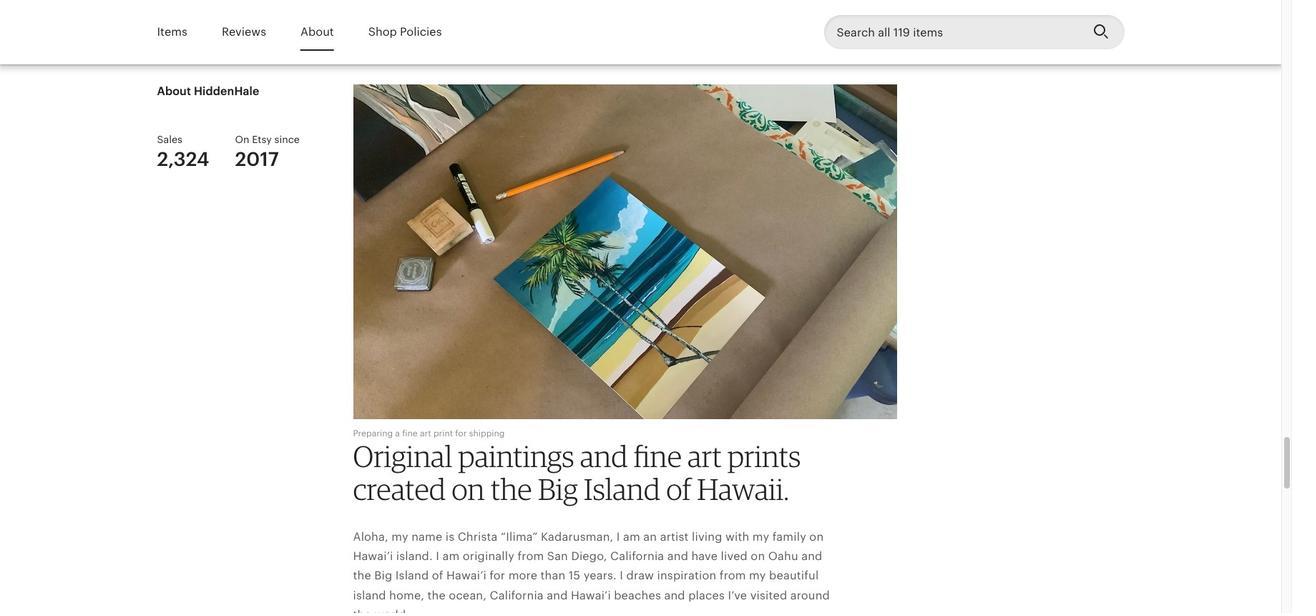 Task type: locate. For each thing, give the bounding box(es) containing it.
art
[[420, 428, 431, 438], [688, 438, 722, 474]]

0 horizontal spatial california
[[490, 588, 544, 602]]

of inside the aloha, my name is christa "ilima"  kadarusman, i am an artist living with my family on hawai'i island. i am originally from san diego, california and have lived on oahu and the big island of hawai'i for more than 15 years. i draw inspiration from my beautiful island home, the ocean, california and hawai'i beaches and places i've visited around the world.
[[432, 569, 443, 583]]

art inside "original paintings and fine art prints created on the big island of hawaii."
[[688, 438, 722, 474]]

on up christa
[[452, 471, 485, 507]]

my up visited
[[749, 569, 766, 583]]

0 vertical spatial island
[[584, 471, 660, 507]]

hawai'i down years.
[[571, 588, 611, 602]]

am
[[623, 530, 640, 544], [442, 550, 460, 563]]

draw
[[626, 569, 654, 583]]

2 horizontal spatial hawai'i
[[571, 588, 611, 602]]

about link
[[301, 16, 334, 49]]

is
[[446, 530, 454, 544]]

i left 'draw'
[[620, 569, 623, 583]]

1 vertical spatial about
[[157, 84, 191, 98]]

1 vertical spatial i
[[436, 550, 439, 563]]

hawai'i down aloha,
[[353, 550, 393, 563]]

0 horizontal spatial for
[[455, 428, 467, 438]]

hawaii.
[[697, 471, 789, 507]]

of down the 'island.'
[[432, 569, 443, 583]]

with
[[725, 530, 749, 544]]

kadarusman,
[[541, 530, 613, 544]]

1 vertical spatial for
[[490, 569, 505, 583]]

0 vertical spatial of
[[666, 471, 691, 507]]

the
[[491, 471, 532, 507], [353, 569, 371, 583], [428, 588, 446, 602], [353, 608, 371, 613]]

and
[[580, 438, 628, 474], [667, 550, 688, 563], [801, 550, 822, 563], [547, 588, 568, 602], [664, 588, 685, 602]]

1 vertical spatial california
[[490, 588, 544, 602]]

fine inside "original paintings and fine art prints created on the big island of hawaii."
[[634, 438, 682, 474]]

for down originally at bottom left
[[490, 569, 505, 583]]

2,324
[[157, 148, 209, 171]]

0 horizontal spatial hawai'i
[[353, 550, 393, 563]]

0 vertical spatial california
[[610, 550, 664, 563]]

0 vertical spatial big
[[538, 471, 578, 507]]

1 horizontal spatial on
[[751, 550, 765, 563]]

from up 'more'
[[518, 550, 544, 563]]

1 horizontal spatial for
[[490, 569, 505, 583]]

1 horizontal spatial of
[[666, 471, 691, 507]]

1 horizontal spatial california
[[610, 550, 664, 563]]

world.
[[374, 608, 409, 613]]

0 horizontal spatial about
[[157, 84, 191, 98]]

about left shop
[[301, 25, 334, 38]]

art left print at the left of page
[[420, 428, 431, 438]]

on inside "original paintings and fine art prints created on the big island of hawaii."
[[452, 471, 485, 507]]

1 vertical spatial on
[[809, 530, 824, 544]]

for inside the aloha, my name is christa "ilima"  kadarusman, i am an artist living with my family on hawai'i island. i am originally from san diego, california and have lived on oahu and the big island of hawai'i for more than 15 years. i draw inspiration from my beautiful island home, the ocean, california and hawai'i beaches and places i've visited around the world.
[[490, 569, 505, 583]]

0 vertical spatial i
[[617, 530, 620, 544]]

years.
[[584, 569, 617, 583]]

about hiddenhale
[[157, 84, 259, 98]]

0 vertical spatial from
[[518, 550, 544, 563]]

the up "ilima"
[[491, 471, 532, 507]]

a
[[395, 428, 400, 438]]

0 horizontal spatial big
[[374, 569, 392, 583]]

big up island
[[374, 569, 392, 583]]

am left an
[[623, 530, 640, 544]]

1 horizontal spatial big
[[538, 471, 578, 507]]

shop policies link
[[368, 16, 442, 49]]

fine
[[402, 428, 418, 438], [634, 438, 682, 474]]

on right lived
[[751, 550, 765, 563]]

than
[[541, 569, 565, 583]]

i down name
[[436, 550, 439, 563]]

california down 'more'
[[490, 588, 544, 602]]

island up an
[[584, 471, 660, 507]]

1 vertical spatial am
[[442, 550, 460, 563]]

around
[[790, 588, 830, 602]]

california up 'draw'
[[610, 550, 664, 563]]

1 horizontal spatial am
[[623, 530, 640, 544]]

1 horizontal spatial from
[[720, 569, 746, 583]]

created
[[353, 471, 446, 507]]

california
[[610, 550, 664, 563], [490, 588, 544, 602]]

on
[[452, 471, 485, 507], [809, 530, 824, 544], [751, 550, 765, 563]]

1 vertical spatial big
[[374, 569, 392, 583]]

my
[[392, 530, 408, 544], [752, 530, 769, 544], [749, 569, 766, 583]]

1 vertical spatial island
[[395, 569, 429, 583]]

about
[[301, 25, 334, 38], [157, 84, 191, 98]]

island inside "original paintings and fine art prints created on the big island of hawaii."
[[584, 471, 660, 507]]

1 vertical spatial hawai'i
[[446, 569, 486, 583]]

sales
[[157, 134, 182, 145]]

i
[[617, 530, 620, 544], [436, 550, 439, 563], [620, 569, 623, 583]]

the down island
[[353, 608, 371, 613]]

0 horizontal spatial from
[[518, 550, 544, 563]]

0 horizontal spatial on
[[452, 471, 485, 507]]

island
[[584, 471, 660, 507], [395, 569, 429, 583]]

of up the artist
[[666, 471, 691, 507]]

hawai'i
[[353, 550, 393, 563], [446, 569, 486, 583], [571, 588, 611, 602]]

1 horizontal spatial island
[[584, 471, 660, 507]]

"ilima"
[[501, 530, 538, 544]]

0 vertical spatial on
[[452, 471, 485, 507]]

policies
[[400, 25, 442, 38]]

2 horizontal spatial on
[[809, 530, 824, 544]]

about up sales on the top left of page
[[157, 84, 191, 98]]

from down lived
[[720, 569, 746, 583]]

preparing a fine art print for shipping
[[353, 428, 505, 438]]

hawai'i up ocean,
[[446, 569, 486, 583]]

for
[[455, 428, 467, 438], [490, 569, 505, 583]]

am down is
[[442, 550, 460, 563]]

0 horizontal spatial of
[[432, 569, 443, 583]]

2 vertical spatial on
[[751, 550, 765, 563]]

shop
[[368, 25, 397, 38]]

0 vertical spatial about
[[301, 25, 334, 38]]

1 horizontal spatial art
[[688, 438, 722, 474]]

art left prints
[[688, 438, 722, 474]]

on right family
[[809, 530, 824, 544]]

for right print at the left of page
[[455, 428, 467, 438]]

15
[[569, 569, 580, 583]]

2 vertical spatial i
[[620, 569, 623, 583]]

shop policies
[[368, 25, 442, 38]]

island down the 'island.'
[[395, 569, 429, 583]]

items link
[[157, 16, 187, 49]]

an
[[643, 530, 657, 544]]

big
[[538, 471, 578, 507], [374, 569, 392, 583]]

1 horizontal spatial fine
[[634, 438, 682, 474]]

about for about
[[301, 25, 334, 38]]

from
[[518, 550, 544, 563], [720, 569, 746, 583]]

i left an
[[617, 530, 620, 544]]

0 horizontal spatial island
[[395, 569, 429, 583]]

the up island
[[353, 569, 371, 583]]

1 vertical spatial of
[[432, 569, 443, 583]]

of
[[666, 471, 691, 507], [432, 569, 443, 583]]

big up kadarusman,
[[538, 471, 578, 507]]

1 horizontal spatial about
[[301, 25, 334, 38]]

print
[[433, 428, 453, 438]]

0 horizontal spatial am
[[442, 550, 460, 563]]

0 vertical spatial am
[[623, 530, 640, 544]]



Task type: vqa. For each thing, say whether or not it's contained in the screenshot.
Christa
yes



Task type: describe. For each thing, give the bounding box(es) containing it.
home,
[[389, 588, 424, 602]]

1 horizontal spatial hawai'i
[[446, 569, 486, 583]]

big inside the aloha, my name is christa "ilima"  kadarusman, i am an artist living with my family on hawai'i island. i am originally from san diego, california and have lived on oahu and the big island of hawai'i for more than 15 years. i draw inspiration from my beautiful island home, the ocean, california and hawai'i beaches and places i've visited around the world.
[[374, 569, 392, 583]]

on etsy since 2017
[[235, 134, 300, 171]]

originally
[[463, 550, 514, 563]]

0 vertical spatial for
[[455, 428, 467, 438]]

preparing
[[353, 428, 393, 438]]

sales 2,324
[[157, 134, 209, 171]]

2017
[[235, 148, 279, 171]]

and inside "original paintings and fine art prints created on the big island of hawaii."
[[580, 438, 628, 474]]

big inside "original paintings and fine art prints created on the big island of hawaii."
[[538, 471, 578, 507]]

have
[[691, 550, 718, 563]]

reviews
[[222, 25, 266, 38]]

living
[[692, 530, 722, 544]]

name
[[411, 530, 442, 544]]

hiddenhale
[[194, 84, 259, 98]]

family
[[772, 530, 806, 544]]

more
[[508, 569, 537, 583]]

places
[[688, 588, 725, 602]]

paintings
[[458, 438, 574, 474]]

my right the with
[[752, 530, 769, 544]]

island inside the aloha, my name is christa "ilima"  kadarusman, i am an artist living with my family on hawai'i island. i am originally from san diego, california and have lived on oahu and the big island of hawai'i for more than 15 years. i draw inspiration from my beautiful island home, the ocean, california and hawai'i beaches and places i've visited around the world.
[[395, 569, 429, 583]]

0 vertical spatial hawai'i
[[353, 550, 393, 563]]

aloha,
[[353, 530, 388, 544]]

inspiration
[[657, 569, 716, 583]]

island
[[353, 588, 386, 602]]

0 horizontal spatial fine
[[402, 428, 418, 438]]

2 vertical spatial hawai'i
[[571, 588, 611, 602]]

on
[[235, 134, 249, 145]]

diego,
[[571, 550, 607, 563]]

etsy
[[252, 134, 272, 145]]

prints
[[727, 438, 801, 474]]

aloha, my name is christa "ilima"  kadarusman, i am an artist living with my family on hawai'i island. i am originally from san diego, california and have lived on oahu and the big island of hawai'i for more than 15 years. i draw inspiration from my beautiful island home, the ocean, california and hawai'i beaches and places i've visited around the world.
[[353, 530, 830, 613]]

artist
[[660, 530, 689, 544]]

the right home,
[[428, 588, 446, 602]]

original
[[353, 438, 452, 474]]

original paintings and fine art prints created on the big island of hawaii.
[[353, 438, 801, 507]]

about for about hiddenhale
[[157, 84, 191, 98]]

since
[[274, 134, 300, 145]]

oahu
[[768, 550, 798, 563]]

shipping
[[469, 428, 505, 438]]

the inside "original paintings and fine art prints created on the big island of hawaii."
[[491, 471, 532, 507]]

beaches
[[614, 588, 661, 602]]

visited
[[750, 588, 787, 602]]

0 horizontal spatial art
[[420, 428, 431, 438]]

island.
[[396, 550, 433, 563]]

items
[[157, 25, 187, 38]]

1 vertical spatial from
[[720, 569, 746, 583]]

ocean,
[[449, 588, 487, 602]]

i've
[[728, 588, 747, 602]]

of inside "original paintings and fine art prints created on the big island of hawaii."
[[666, 471, 691, 507]]

my up the 'island.'
[[392, 530, 408, 544]]

reviews link
[[222, 16, 266, 49]]

christa
[[458, 530, 498, 544]]

Search all 119 items text field
[[824, 15, 1081, 49]]

san
[[547, 550, 568, 563]]

lived
[[721, 550, 748, 563]]

beautiful
[[769, 569, 819, 583]]



